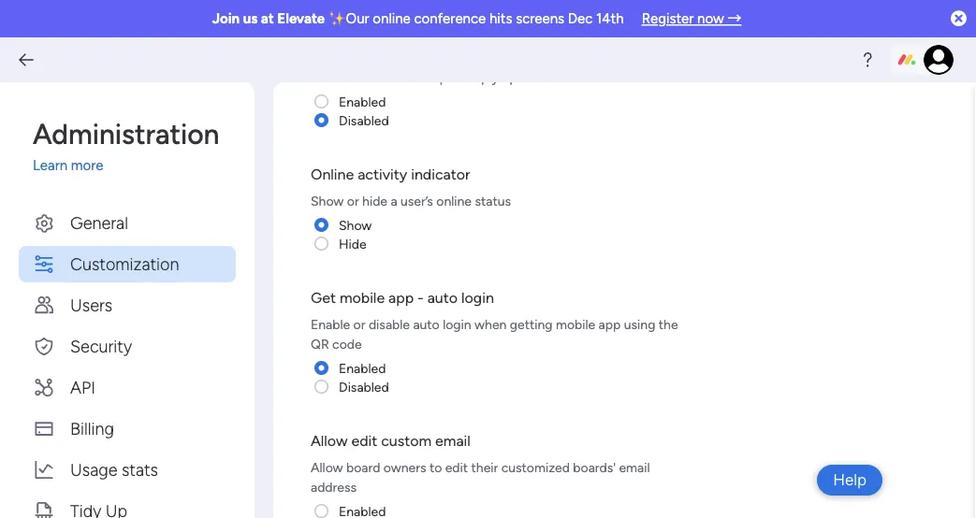 Task type: locate. For each thing, give the bounding box(es) containing it.
users button
[[19, 287, 236, 324]]

status right user's
[[475, 194, 511, 210]]

app
[[389, 290, 414, 308], [599, 317, 621, 333]]

administration learn more
[[33, 117, 219, 174]]

login
[[462, 290, 494, 308], [443, 317, 472, 333]]

enabled down as
[[339, 94, 386, 110]]

edit
[[352, 433, 378, 451], [445, 461, 468, 477]]

bob builder image
[[924, 45, 954, 75]]

a right hide in the left of the page
[[391, 194, 398, 210]]

show
[[311, 194, 344, 210], [339, 218, 372, 234]]

billing button
[[19, 411, 236, 447]]

1 vertical spatial login
[[443, 317, 472, 333]]

app inside enable or disable auto login when getting mobile app using the qr code
[[599, 317, 621, 333]]

hide
[[362, 194, 388, 210]]

email up to
[[436, 433, 471, 451]]

the inside enable or disable auto login when getting mobile app using the qr code
[[659, 317, 678, 333]]

1 horizontal spatial email
[[619, 461, 650, 477]]

custom
[[381, 433, 432, 451]]

0 vertical spatial app
[[389, 290, 414, 308]]

1 vertical spatial show
[[339, 218, 372, 234]]

login inside enable or disable auto login when getting mobile app using the qr code
[[443, 317, 472, 333]]

enabled down the code
[[339, 361, 386, 377]]

auto down -
[[413, 317, 440, 333]]

0 vertical spatial login
[[462, 290, 494, 308]]

stats
[[122, 460, 158, 480]]

2 enabled from the top
[[339, 361, 386, 377]]

mobile
[[340, 290, 385, 308], [556, 317, 596, 333]]

disabled down the code
[[339, 380, 389, 396]]

1 allow from the top
[[311, 433, 348, 451]]

auto right -
[[428, 290, 458, 308]]

activity
[[358, 166, 408, 184]]

0 vertical spatial show
[[311, 194, 344, 210]]

enable or disable auto login when getting mobile app using the qr code
[[311, 317, 678, 353]]

0 vertical spatial mobile
[[340, 290, 385, 308]]

0 horizontal spatial email
[[436, 433, 471, 451]]

✨
[[329, 10, 343, 27]]

2 disabled from the top
[[339, 380, 389, 396]]

show for show
[[339, 218, 372, 234]]

the right using
[[659, 317, 678, 333]]

our
[[346, 10, 370, 27]]

the right in
[[443, 51, 463, 66]]

a
[[360, 51, 367, 66], [624, 51, 630, 66], [391, 194, 398, 210]]

board
[[346, 461, 381, 477]]

show down online
[[311, 194, 344, 210]]

1 vertical spatial or
[[354, 317, 366, 333]]

learn
[[33, 157, 67, 174]]

-
[[418, 290, 424, 308]]

allow inside the allow board owners to edit their customized boards' email address
[[311, 461, 343, 477]]

register
[[642, 10, 694, 27]]

login up when
[[462, 290, 494, 308]]

login left when
[[443, 317, 472, 333]]

online down indicator
[[437, 194, 472, 210]]

1 vertical spatial disabled
[[339, 380, 389, 396]]

options
[[502, 70, 547, 86]]

comment
[[370, 51, 426, 66]]

or for activity
[[347, 194, 359, 210]]

or
[[347, 194, 359, 210], [354, 317, 366, 333]]

allow up board
[[311, 433, 348, 451]]

marked
[[311, 70, 354, 86]]

in
[[430, 51, 440, 66]]

enabled
[[339, 94, 386, 110], [339, 361, 386, 377]]

app left -
[[389, 290, 414, 308]]

or left hide in the left of the page
[[347, 194, 359, 210]]

0 vertical spatial disabled
[[339, 113, 389, 129]]

auto
[[428, 290, 458, 308], [413, 317, 440, 333]]

1 horizontal spatial mobile
[[556, 317, 596, 333]]

1 vertical spatial email
[[619, 461, 650, 477]]

1 horizontal spatial the
[[659, 317, 678, 333]]

1 enabled from the top
[[339, 94, 386, 110]]

or up the code
[[354, 317, 366, 333]]

indicator
[[411, 166, 470, 184]]

email right the boards'
[[619, 461, 650, 477]]

0 vertical spatial enabled
[[339, 94, 386, 110]]

1 vertical spatial mobile
[[556, 317, 596, 333]]

qr
[[311, 337, 329, 353]]

disabled
[[339, 113, 389, 129], [339, 380, 389, 396]]

status
[[634, 51, 670, 66], [475, 194, 511, 210]]

0 horizontal spatial edit
[[352, 433, 378, 451]]

email inside the allow board owners to edit their customized boards' email address
[[619, 461, 650, 477]]

1 vertical spatial the
[[659, 317, 678, 333]]

screens
[[516, 10, 565, 27]]

mobile up disable
[[340, 290, 385, 308]]

1 vertical spatial app
[[599, 317, 621, 333]]

online
[[311, 166, 354, 184]]

register now → link
[[642, 10, 742, 27]]

or inside enable or disable auto login when getting mobile app using the qr code
[[354, 317, 366, 333]]

1 disabled from the top
[[339, 113, 389, 129]]

edit right to
[[445, 461, 468, 477]]

general button
[[19, 205, 236, 241]]

whenever
[[563, 51, 620, 66]]

the
[[443, 51, 463, 66], [659, 317, 678, 333]]

1 vertical spatial enabled
[[339, 361, 386, 377]]

more
[[71, 157, 103, 174]]

1 vertical spatial status
[[475, 194, 511, 210]]

is
[[673, 51, 682, 66]]

code
[[333, 337, 362, 353]]

1 horizontal spatial edit
[[445, 461, 468, 477]]

mobile right the getting
[[556, 317, 596, 333]]

usage stats button
[[19, 452, 236, 488]]

1 horizontal spatial app
[[599, 317, 621, 333]]

section
[[517, 51, 560, 66]]

0 vertical spatial allow
[[311, 433, 348, 451]]

disable
[[369, 317, 410, 333]]

0 horizontal spatial online
[[373, 10, 411, 27]]

customization button
[[19, 246, 236, 282]]

0 vertical spatial status
[[634, 51, 670, 66]]

email
[[436, 433, 471, 451], [619, 461, 650, 477]]

app left using
[[599, 317, 621, 333]]

general
[[70, 213, 128, 233]]

0 horizontal spatial the
[[443, 51, 463, 66]]

0 vertical spatial edit
[[352, 433, 378, 451]]

dec
[[568, 10, 593, 27]]

us
[[243, 10, 258, 27]]

0 vertical spatial the
[[443, 51, 463, 66]]

allow up address
[[311, 461, 343, 477]]

0 horizontal spatial mobile
[[340, 290, 385, 308]]

at
[[261, 10, 274, 27]]

2 allow from the top
[[311, 461, 343, 477]]

a right whenever
[[624, 51, 630, 66]]

1 vertical spatial allow
[[311, 461, 343, 477]]

usage
[[70, 460, 117, 480]]

1 horizontal spatial status
[[634, 51, 670, 66]]

0 horizontal spatial app
[[389, 290, 414, 308]]

online
[[373, 10, 411, 27], [437, 194, 472, 210]]

show for show or hide a user's online status
[[311, 194, 344, 210]]

their
[[472, 461, 498, 477]]

1 vertical spatial auto
[[413, 317, 440, 333]]

help button
[[818, 465, 883, 496]]

allow for allow edit custom email
[[311, 433, 348, 451]]

mobile inside enable or disable auto login when getting mobile app using the qr code
[[556, 317, 596, 333]]

0 vertical spatial or
[[347, 194, 359, 210]]

disabled down as
[[339, 113, 389, 129]]

allow
[[311, 433, 348, 451], [311, 461, 343, 477]]

elevate
[[278, 10, 325, 27]]

show or hide a user's online status
[[311, 194, 511, 210]]

billing
[[70, 419, 114, 439]]

api
[[70, 377, 95, 398]]

a up as
[[360, 51, 367, 66]]

show up hide
[[339, 218, 372, 234]]

get mobile app - auto login
[[311, 290, 494, 308]]

customization
[[70, 254, 179, 274]]

when
[[475, 317, 507, 333]]

owners
[[384, 461, 426, 477]]

help
[[834, 471, 867, 490]]

1 vertical spatial edit
[[445, 461, 468, 477]]

edit up board
[[352, 433, 378, 451]]

status left is
[[634, 51, 670, 66]]

online right our
[[373, 10, 411, 27]]

1 vertical spatial online
[[437, 194, 472, 210]]



Task type: describe. For each thing, give the bounding box(es) containing it.
usage stats
[[70, 460, 158, 480]]

help image
[[859, 51, 877, 69]]

hits
[[490, 10, 513, 27]]

users
[[70, 295, 112, 315]]

0 vertical spatial email
[[436, 433, 471, 451]]

allow edit custom email
[[311, 433, 471, 451]]

updates
[[466, 51, 513, 66]]

now
[[698, 10, 724, 27]]

online activity indicator
[[311, 166, 470, 184]]

back to workspace image
[[17, 51, 36, 69]]

using
[[624, 317, 656, 333]]

enable
[[311, 317, 350, 333]]

auto inside enable or disable auto login when getting mobile app using the qr code
[[413, 317, 440, 333]]

1 horizontal spatial a
[[391, 194, 398, 210]]

done
[[373, 70, 403, 86]]

0 vertical spatial online
[[373, 10, 411, 27]]

or for mobile
[[354, 317, 366, 333]]

0 horizontal spatial status
[[475, 194, 511, 210]]

2 horizontal spatial a
[[624, 51, 630, 66]]

customized
[[502, 461, 570, 477]]

0 vertical spatial auto
[[428, 290, 458, 308]]

join us at elevate ✨ our online conference hits screens dec 14th
[[212, 10, 624, 27]]

creates
[[311, 51, 357, 66]]

the inside creates a comment in the updates section whenever a status is marked as done with quick reply options
[[443, 51, 463, 66]]

getting
[[510, 317, 553, 333]]

address
[[311, 480, 357, 496]]

creates a comment in the updates section whenever a status is marked as done with quick reply options
[[311, 51, 682, 86]]

get
[[311, 290, 336, 308]]

status inside creates a comment in the updates section whenever a status is marked as done with quick reply options
[[634, 51, 670, 66]]

api button
[[19, 369, 236, 406]]

reply
[[470, 70, 499, 86]]

user's
[[401, 194, 433, 210]]

0 horizontal spatial a
[[360, 51, 367, 66]]

→
[[728, 10, 742, 27]]

register now →
[[642, 10, 742, 27]]

learn more link
[[33, 155, 236, 177]]

boards'
[[573, 461, 616, 477]]

1 horizontal spatial online
[[437, 194, 472, 210]]

hide
[[339, 236, 367, 252]]

quick
[[435, 70, 467, 86]]

with
[[406, 70, 432, 86]]

join
[[212, 10, 240, 27]]

allow for allow board owners to edit their customized boards' email address
[[311, 461, 343, 477]]

14th
[[597, 10, 624, 27]]

to
[[430, 461, 442, 477]]

security button
[[19, 328, 236, 365]]

security
[[70, 336, 132, 356]]

as
[[357, 70, 370, 86]]

edit inside the allow board owners to edit their customized boards' email address
[[445, 461, 468, 477]]

allow board owners to edit their customized boards' email address
[[311, 461, 650, 496]]

conference
[[414, 10, 486, 27]]

administration
[[33, 117, 219, 151]]



Task type: vqa. For each thing, say whether or not it's contained in the screenshot.
NOTIFICATIONS ICON
no



